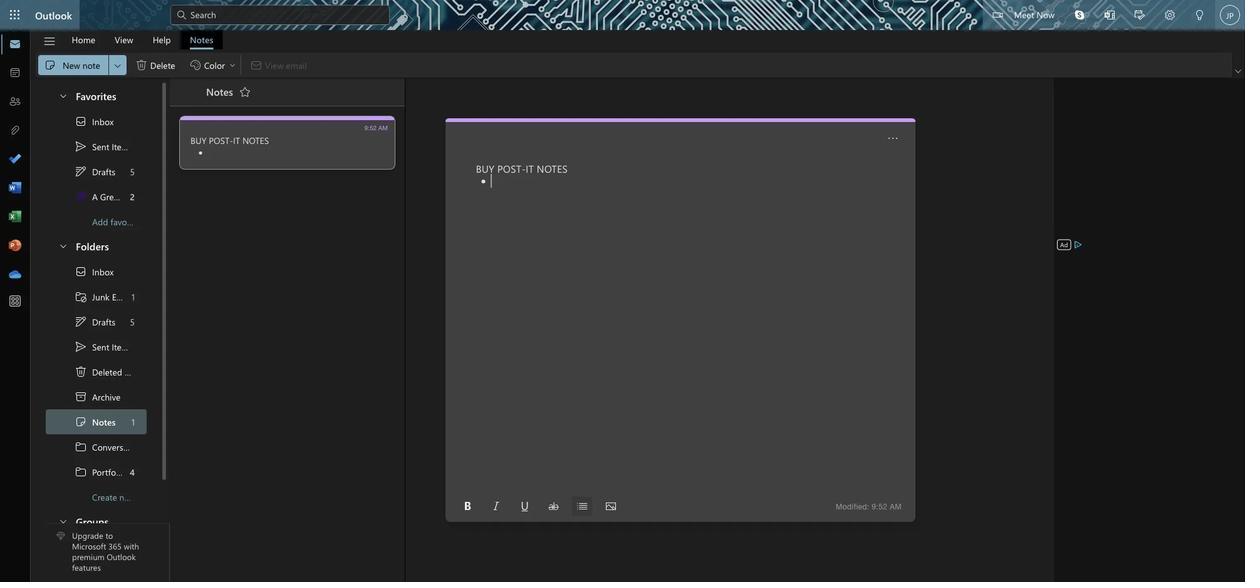 Task type: locate. For each thing, give the bounding box(es) containing it.
 drafts
[[75, 165, 115, 178], [75, 316, 115, 328]]

notes button
[[181, 30, 223, 50]]

1 drafts from the top
[[92, 166, 115, 178]]


[[520, 502, 530, 512]]

 inside favorites tree
[[75, 165, 87, 178]]

 left portfolio
[[75, 466, 87, 479]]

1 vertical spatial  button
[[52, 234, 73, 258]]

0 vertical spatial  inbox
[[75, 115, 114, 128]]

2  button from the top
[[52, 234, 73, 258]]

inbox
[[92, 116, 114, 127], [92, 266, 114, 278]]

1 vertical spatial 5
[[130, 316, 135, 328]]

 tree item for 
[[46, 109, 147, 134]]

5 inside favorites tree
[[130, 166, 135, 178]]

1  tree item from the top
[[46, 159, 147, 184]]

2  from the top
[[75, 266, 87, 278]]

drafts up  tree item
[[92, 166, 115, 178]]

notes down archive
[[92, 417, 116, 428]]

9:52 am
[[365, 124, 388, 131]]

0 horizontal spatial buy post-it notes
[[191, 134, 269, 146]]

files image
[[9, 125, 21, 137]]

 button
[[52, 84, 73, 107], [52, 234, 73, 258], [52, 510, 73, 533]]

1  tree item from the top
[[46, 109, 147, 134]]

add
[[92, 216, 108, 228]]

2 vertical spatial  button
[[52, 510, 73, 533]]

items up  deleted items
[[112, 341, 133, 353]]

 button
[[458, 497, 478, 517]]

outlook link
[[35, 0, 72, 30]]

0 horizontal spatial am
[[378, 124, 388, 131]]

help button
[[143, 30, 180, 50]]

outlook down to on the left of the page
[[107, 552, 136, 563]]

groups tree item
[[46, 510, 147, 535]]

1 vertical spatial 
[[75, 341, 87, 354]]

 for  delete
[[135, 59, 148, 71]]

 right color
[[229, 61, 236, 69]]

1 right junk
[[131, 291, 135, 303]]

1 vertical spatial  tree item
[[46, 310, 147, 335]]

 sent items
[[75, 140, 133, 153], [75, 341, 133, 354]]

create
[[92, 492, 117, 503]]

 tree item down  notes
[[46, 435, 147, 460]]

1  button from the top
[[52, 84, 73, 107]]

2 5 from the top
[[130, 316, 135, 328]]

1  from the top
[[75, 115, 87, 128]]


[[113, 60, 123, 70], [229, 61, 236, 69], [58, 91, 68, 101], [58, 241, 68, 251], [58, 517, 68, 527]]

0 vertical spatial 
[[135, 59, 148, 71]]

 left delete
[[135, 59, 148, 71]]

items right deleted
[[125, 367, 146, 378]]

notes heading
[[190, 78, 255, 106]]

inbox inside favorites tree
[[92, 116, 114, 127]]

1 vertical spatial 
[[75, 316, 87, 328]]

items inside  deleted items
[[125, 367, 146, 378]]

 tree item up create
[[46, 460, 147, 485]]

 inbox down 'favorites' tree item on the left of page
[[75, 115, 114, 128]]

edit note starting with buy post-it notes main content
[[446, 118, 916, 523]]

0 vertical spatial notes
[[242, 134, 269, 146]]

 drafts down  tree item
[[75, 316, 115, 328]]

0 vertical spatial  tree item
[[46, 134, 147, 159]]

0 vertical spatial  tree item
[[46, 109, 147, 134]]

2  tree item from the top
[[46, 310, 147, 335]]

 button
[[544, 497, 564, 517]]

2  from the top
[[75, 341, 87, 354]]

1 vertical spatial items
[[112, 341, 133, 353]]

1 horizontal spatial buy post-it notes
[[476, 162, 568, 175]]

it
[[233, 134, 240, 146], [526, 162, 534, 175]]

0 vertical spatial sent
[[92, 141, 109, 152]]

1 horizontal spatial notes
[[537, 162, 568, 175]]

home button
[[62, 30, 105, 50]]

1 vertical spatial am
[[890, 503, 902, 512]]

1 vertical spatial 
[[75, 466, 87, 479]]

 up 
[[75, 266, 87, 278]]

jp image
[[1220, 5, 1240, 25]]

sent inside 'tree'
[[92, 341, 109, 353]]

inbox down 'favorites' tree item on the left of page
[[92, 116, 114, 127]]

 inside the groups 'tree item'
[[58, 517, 68, 527]]

add favorite tree item
[[46, 209, 147, 234]]

0 vertical spatial 5
[[130, 166, 135, 178]]

notes inside notes 
[[206, 85, 233, 98]]

2 1 from the top
[[131, 417, 135, 428]]

1 vertical spatial buy post-it notes
[[476, 162, 568, 175]]

0 vertical spatial 
[[75, 441, 87, 454]]

 down  notes
[[75, 441, 87, 454]]

1 horizontal spatial 
[[135, 59, 148, 71]]

drafts inside favorites tree
[[92, 166, 115, 178]]

1 vertical spatial 
[[75, 366, 87, 379]]

tree containing 
[[46, 259, 161, 510]]

premium features image
[[56, 532, 65, 541]]

1 vertical spatial inbox
[[92, 266, 114, 278]]

0 vertical spatial 
[[75, 140, 87, 153]]

 tree item
[[46, 285, 147, 310]]

0 vertical spatial 
[[75, 165, 87, 178]]

1 vertical spatial notes
[[537, 162, 568, 175]]

 drafts up  tree item
[[75, 165, 115, 178]]

sent
[[92, 141, 109, 152], [92, 341, 109, 353]]

9:52
[[365, 124, 377, 131], [872, 503, 888, 512]]

1 vertical spatial buy
[[476, 162, 495, 175]]

am inside edit note starting with buy post-it notes main content
[[890, 503, 902, 512]]


[[1075, 10, 1085, 20]]

1 horizontal spatial am
[[890, 503, 902, 512]]


[[1105, 10, 1115, 20]]

inbox for 
[[92, 266, 114, 278]]

notes
[[190, 34, 213, 45], [206, 85, 233, 98], [92, 417, 116, 428]]

 up premium features "icon"
[[58, 517, 68, 527]]

1  sent items from the top
[[75, 140, 133, 153]]

 sent items inside 'tree'
[[75, 341, 133, 354]]

outlook
[[35, 8, 72, 22], [107, 552, 136, 563]]

notes up 
[[190, 34, 213, 45]]

sent up  tree item
[[92, 141, 109, 152]]

 up  tree item
[[75, 341, 87, 354]]

upgrade to microsoft 365 with premium outlook features
[[72, 531, 139, 574]]

 inside 'favorites' tree item
[[58, 91, 68, 101]]

2  sent items from the top
[[75, 341, 133, 354]]

 sent items up  tree item
[[75, 140, 133, 153]]

 drafts inside 'tree'
[[75, 316, 115, 328]]

 inside edit "group"
[[44, 59, 56, 71]]

0 vertical spatial outlook
[[35, 8, 72, 22]]

Editing note text field
[[476, 162, 884, 491]]


[[491, 502, 501, 512]]

add favorite
[[92, 216, 140, 228]]

0 horizontal spatial outlook
[[35, 8, 72, 22]]

 left new
[[44, 59, 56, 71]]

notes 
[[206, 85, 251, 98]]

0 vertical spatial items
[[112, 141, 133, 152]]

2 vertical spatial notes
[[92, 417, 116, 428]]

 inside  color 
[[229, 61, 236, 69]]

1 inbox from the top
[[92, 116, 114, 127]]

 sent items up deleted
[[75, 341, 133, 354]]

 for 
[[75, 266, 87, 278]]

 inside tree item
[[75, 416, 87, 429]]

1 vertical spatial sent
[[92, 341, 109, 353]]


[[75, 391, 87, 404]]

2  from the top
[[75, 466, 87, 479]]

 search field
[[170, 0, 390, 28]]

3  button from the top
[[52, 510, 73, 533]]

 inside 'tree'
[[75, 341, 87, 354]]

1 vertical spatial  tree item
[[46, 259, 147, 285]]

drafts down ' junk email 1'
[[92, 316, 115, 328]]

2  inbox from the top
[[75, 266, 114, 278]]

 tree item up junk
[[46, 259, 147, 285]]

 tree item up  tree item
[[46, 134, 147, 159]]

 button
[[1155, 0, 1185, 32]]

1 sent from the top
[[92, 141, 109, 152]]

 inside folders tree item
[[58, 241, 68, 251]]

notes for notes
[[190, 34, 213, 45]]

 inside favorites tree
[[75, 115, 87, 128]]

 button down  new note
[[52, 84, 73, 107]]

0 vertical spatial  button
[[52, 84, 73, 107]]

1  from the top
[[75, 165, 87, 178]]

 down  new note
[[58, 91, 68, 101]]


[[75, 291, 87, 303]]


[[176, 9, 188, 21]]

 up the 
[[75, 366, 87, 379]]

0 vertical spatial buy
[[191, 134, 206, 146]]

1 vertical spatial 
[[75, 266, 87, 278]]

 down "view" button
[[113, 60, 123, 70]]

inbox inside 'tree'
[[92, 266, 114, 278]]

0 horizontal spatial 9:52
[[365, 124, 377, 131]]

 down 'favorites' tree item on the left of page
[[75, 115, 87, 128]]

1 vertical spatial post-
[[497, 162, 526, 175]]

 button
[[1233, 65, 1244, 78]]

9:52 inside edit note starting with buy post-it notes main content
[[872, 503, 888, 512]]

tab list inside "application"
[[62, 30, 223, 50]]


[[577, 502, 587, 512]]


[[606, 502, 616, 512]]

 up 
[[75, 165, 87, 178]]

1 right  notes
[[131, 417, 135, 428]]

2  from the top
[[75, 316, 87, 328]]

buy post-it notes
[[191, 134, 269, 146], [476, 162, 568, 175]]

 button
[[109, 55, 127, 75]]

0 vertical spatial 
[[75, 115, 87, 128]]

mail image
[[9, 38, 21, 51]]

application
[[0, 0, 1245, 583]]

0 horizontal spatial 
[[44, 59, 56, 71]]

1 vertical spatial 9:52
[[872, 503, 888, 512]]

1
[[131, 291, 135, 303], [131, 417, 135, 428]]

0 vertical spatial 1
[[131, 291, 135, 303]]

9:52 inside tree item
[[365, 124, 377, 131]]

notes
[[242, 134, 269, 146], [537, 162, 568, 175]]

0 vertical spatial 
[[44, 59, 56, 71]]

tab list containing home
[[62, 30, 223, 50]]

0 vertical spatial buy post-it notes
[[191, 134, 269, 146]]

 for groups
[[58, 517, 68, 527]]

post- inside editing note text field
[[497, 162, 526, 175]]

1 vertical spatial outlook
[[107, 552, 136, 563]]

 tree item
[[46, 159, 147, 184], [46, 310, 147, 335]]

delete
[[150, 59, 175, 71]]


[[43, 35, 56, 48]]

notes inside editing note text field
[[537, 162, 568, 175]]

 left folders
[[58, 241, 68, 251]]

 down the 
[[75, 416, 87, 429]]

 inside  tree item
[[75, 366, 87, 379]]

1 vertical spatial  drafts
[[75, 316, 115, 328]]

0 vertical spatial  sent items
[[75, 140, 133, 153]]

1 horizontal spatial 9:52
[[872, 503, 888, 512]]

junk
[[92, 291, 110, 303]]

0 vertical spatial inbox
[[92, 116, 114, 127]]

 button
[[515, 497, 535, 517]]

5 up the 2
[[130, 166, 135, 178]]

 inbox inside favorites tree
[[75, 115, 114, 128]]

1 vertical spatial  tree item
[[46, 335, 147, 360]]

1 horizontal spatial it
[[526, 162, 534, 175]]

more apps image
[[9, 296, 21, 308]]

folders tree item
[[46, 234, 147, 259]]

5 down the email
[[130, 316, 135, 328]]

1 vertical spatial it
[[526, 162, 534, 175]]

notes inside button
[[190, 34, 213, 45]]

2 drafts from the top
[[92, 316, 115, 328]]

tab list
[[62, 30, 223, 50]]

inbox for 
[[92, 116, 114, 127]]

outlook inside upgrade to microsoft 365 with premium outlook features
[[107, 552, 136, 563]]

0 horizontal spatial notes
[[242, 134, 269, 146]]

1 horizontal spatial post-
[[497, 162, 526, 175]]

portfolio
[[92, 467, 125, 478]]

0 vertical spatial am
[[378, 124, 388, 131]]

 button
[[37, 31, 62, 52]]

 tree item down favorites
[[46, 109, 147, 134]]


[[135, 59, 148, 71], [75, 366, 87, 379]]

0 horizontal spatial post-
[[209, 134, 233, 146]]

 tree item
[[46, 109, 147, 134], [46, 259, 147, 285]]

outlook up the 
[[35, 8, 72, 22]]

 tree item
[[46, 435, 147, 460], [46, 460, 147, 485]]

2 vertical spatial items
[[125, 367, 146, 378]]

 button left folders
[[52, 234, 73, 258]]

 button inside folders tree item
[[52, 234, 73, 258]]

 inbox down folders tree item
[[75, 266, 114, 278]]

 drafts inside favorites tree
[[75, 165, 115, 178]]

2 sent from the top
[[92, 341, 109, 353]]

 up 
[[75, 140, 87, 153]]

1  drafts from the top
[[75, 165, 115, 178]]

1  from the top
[[75, 441, 87, 454]]

 for 
[[75, 441, 87, 454]]

 inbox for 
[[75, 115, 114, 128]]

it inside text field
[[526, 162, 534, 175]]

0 vertical spatial  tree item
[[46, 159, 147, 184]]

notes left  button
[[206, 85, 233, 98]]

am inside tree item
[[378, 124, 388, 131]]

1  from the top
[[75, 140, 87, 153]]

1 vertical spatial  sent items
[[75, 341, 133, 354]]

archive
[[92, 392, 121, 403]]

0 vertical spatial drafts
[[92, 166, 115, 178]]


[[75, 191, 87, 203]]

1 vertical spatial notes
[[206, 85, 233, 98]]

application containing outlook
[[0, 0, 1245, 583]]

0 vertical spatial 9:52
[[365, 124, 377, 131]]

groups
[[76, 515, 109, 529]]

0 horizontal spatial it
[[233, 134, 240, 146]]

1 vertical spatial 
[[75, 416, 87, 429]]

post-
[[209, 134, 233, 146], [497, 162, 526, 175]]

2  tree item from the top
[[46, 335, 147, 360]]

 inbox for 
[[75, 266, 114, 278]]

 tree item down junk
[[46, 310, 147, 335]]

0 horizontal spatial buy
[[191, 134, 206, 146]]

 down 
[[75, 316, 87, 328]]

drafts for 
[[92, 166, 115, 178]]

1 vertical spatial  inbox
[[75, 266, 114, 278]]

drafts inside 'tree'
[[92, 316, 115, 328]]

inbox up ' junk email 1'
[[92, 266, 114, 278]]

buy
[[191, 134, 206, 146], [476, 162, 495, 175]]

 button
[[486, 497, 506, 517]]

 inside edit "group"
[[135, 59, 148, 71]]

1 horizontal spatial 
[[75, 416, 87, 429]]

am
[[378, 124, 388, 131], [890, 503, 902, 512]]

left-rail-appbar navigation
[[3, 30, 28, 290]]


[[75, 140, 87, 153], [75, 341, 87, 354]]


[[75, 441, 87, 454], [75, 466, 87, 479]]

1  tree item from the top
[[46, 435, 147, 460]]

5 for 
[[130, 166, 135, 178]]

1 horizontal spatial buy
[[476, 162, 495, 175]]

0 horizontal spatial 
[[75, 366, 87, 379]]

5 inside 'tree'
[[130, 316, 135, 328]]

2 inbox from the top
[[92, 266, 114, 278]]


[[239, 86, 251, 98]]

 tree item up deleted
[[46, 335, 147, 360]]

items up the 2
[[112, 141, 133, 152]]

items
[[112, 141, 133, 152], [112, 341, 133, 353], [125, 367, 146, 378]]

1  inbox from the top
[[75, 115, 114, 128]]

 drafts for 
[[75, 316, 115, 328]]

0 vertical spatial it
[[233, 134, 240, 146]]

0 vertical spatial notes
[[190, 34, 213, 45]]


[[75, 115, 87, 128], [75, 266, 87, 278]]

0 vertical spatial  drafts
[[75, 165, 115, 178]]

1 vertical spatial drafts
[[92, 316, 115, 328]]

2  drafts from the top
[[75, 316, 115, 328]]

0 vertical spatial post-
[[209, 134, 233, 146]]

 sent items inside favorites tree
[[75, 140, 133, 153]]

buy post-it notes inside editing note text field
[[476, 162, 568, 175]]

 tree item up 
[[46, 159, 147, 184]]

 inside favorites tree
[[75, 140, 87, 153]]

 button left groups
[[52, 510, 73, 533]]

1 horizontal spatial outlook
[[107, 552, 136, 563]]

items inside favorites tree
[[112, 141, 133, 152]]

 tree item
[[46, 134, 147, 159], [46, 335, 147, 360]]

tree
[[46, 259, 161, 510]]

 button inside the groups 'tree item'
[[52, 510, 73, 533]]

2  tree item from the top
[[46, 259, 147, 285]]

1  tree item from the top
[[46, 134, 147, 159]]

 button inside 'favorites' tree item
[[52, 84, 73, 107]]

 button
[[1095, 0, 1125, 32]]

1 5 from the top
[[130, 166, 135, 178]]


[[75, 165, 87, 178], [75, 316, 87, 328]]

1 vertical spatial 1
[[131, 417, 135, 428]]

sent up  tree item
[[92, 341, 109, 353]]

 inbox
[[75, 115, 114, 128], [75, 266, 114, 278]]

1 1 from the top
[[131, 291, 135, 303]]



Task type: describe. For each thing, give the bounding box(es) containing it.
folders
[[76, 239, 109, 253]]


[[888, 134, 898, 144]]


[[1195, 10, 1205, 20]]

Search for email, meetings, files and more. field
[[189, 8, 382, 21]]

upgrade
[[72, 531, 103, 542]]

 button
[[1125, 0, 1155, 32]]

favorite
[[111, 216, 140, 228]]

view button
[[105, 30, 143, 50]]

 button
[[572, 497, 592, 517]]

 for 
[[75, 316, 87, 328]]

styles toolbar toolbar
[[453, 497, 626, 517]]

sent inside favorites tree
[[92, 141, 109, 152]]


[[993, 10, 1003, 20]]

 button for folders
[[52, 234, 73, 258]]

 button
[[601, 497, 621, 517]]

post- inside tree item
[[209, 134, 233, 146]]

view
[[115, 34, 133, 45]]

 inside popup button
[[113, 60, 123, 70]]

5 for 
[[130, 316, 135, 328]]

drafts for 
[[92, 316, 115, 328]]

notes inside tree item
[[242, 134, 269, 146]]

excel image
[[9, 211, 21, 224]]

 button
[[1185, 0, 1215, 32]]

items for second  tree item from the bottom
[[112, 141, 133, 152]]

 for favorites
[[58, 91, 68, 101]]

color
[[204, 59, 225, 71]]

 tree item for 
[[46, 159, 147, 184]]

word image
[[9, 182, 21, 195]]

1 inside ' junk email 1'
[[131, 291, 135, 303]]

modified : 9:52 am
[[836, 503, 902, 512]]

 tree item
[[46, 184, 147, 209]]

 tree item for 
[[46, 310, 147, 335]]


[[1165, 10, 1175, 20]]


[[189, 59, 202, 71]]

favorites
[[76, 89, 116, 102]]

 color 
[[189, 59, 236, 71]]

edit group
[[38, 53, 238, 78]]


[[1235, 68, 1242, 75]]

notes for notes 
[[206, 85, 233, 98]]

1 inside  tree item
[[131, 417, 135, 428]]

to
[[106, 531, 113, 542]]

it inside tree item
[[233, 134, 240, 146]]

2
[[130, 191, 135, 203]]

 button
[[883, 128, 903, 149]]

open note starting with: buy post-it notes last edited: 9:52 am. tree item
[[180, 117, 395, 169]]

new
[[63, 59, 80, 71]]

premium
[[72, 552, 104, 563]]

create new folder tree item
[[46, 485, 161, 510]]

with
[[124, 541, 139, 552]]

deleted
[[92, 367, 122, 378]]

meet now
[[1014, 8, 1055, 20]]

set your advertising preferences image
[[1073, 240, 1083, 250]]

 notes
[[75, 416, 116, 429]]

note
[[83, 59, 100, 71]]

favorites tree
[[46, 79, 147, 234]]

onedrive image
[[9, 269, 21, 281]]

now
[[1037, 8, 1055, 20]]

notes inside  notes
[[92, 417, 116, 428]]

people image
[[9, 96, 21, 108]]

buy post-it notes inside tree item
[[191, 134, 269, 146]]

meet
[[1014, 8, 1034, 20]]

items for first  tree item from the bottom
[[112, 341, 133, 353]]

home
[[72, 34, 95, 45]]

 junk email 1
[[75, 291, 135, 303]]

 delete
[[135, 59, 175, 71]]

 sent items for first  tree item from the bottom
[[75, 341, 133, 354]]

 button for groups
[[52, 510, 73, 533]]

4
[[130, 467, 135, 478]]

 for  new note
[[44, 59, 56, 71]]

folder
[[138, 492, 161, 503]]

 button
[[235, 82, 255, 102]]

help
[[153, 34, 171, 45]]

microsoft
[[72, 541, 106, 552]]

:
[[867, 503, 870, 512]]

outlook banner
[[0, 0, 1245, 32]]

 tree item for 
[[46, 259, 147, 285]]

to do image
[[9, 154, 21, 166]]

buy inside editing note text field
[[476, 162, 495, 175]]

 archive
[[75, 391, 121, 404]]

items for  tree item
[[125, 367, 146, 378]]

modified
[[836, 503, 867, 512]]

 for  deleted items
[[75, 366, 87, 379]]

 for  notes
[[75, 416, 87, 429]]

favorites tree item
[[46, 84, 147, 109]]

 button for favorites
[[52, 84, 73, 107]]

buy inside tree item
[[191, 134, 206, 146]]

 new note
[[44, 59, 100, 71]]

 for 
[[75, 165, 87, 178]]

new
[[119, 492, 135, 503]]

ad
[[1061, 241, 1068, 249]]

 deleted items
[[75, 366, 146, 379]]

tree inside "application"
[[46, 259, 161, 510]]

 portfolio 4
[[75, 466, 135, 479]]

 sent items for second  tree item from the bottom
[[75, 140, 133, 153]]

 tree item
[[46, 410, 147, 435]]

365
[[108, 541, 122, 552]]

outlook inside banner
[[35, 8, 72, 22]]

 for 
[[75, 115, 87, 128]]

2  tree item from the top
[[46, 460, 147, 485]]

features
[[72, 563, 101, 574]]

email
[[112, 291, 133, 303]]

 tree item
[[46, 360, 147, 385]]

calendar image
[[9, 67, 21, 80]]

 for  portfolio 4
[[75, 466, 87, 479]]

 for folders
[[58, 241, 68, 251]]


[[549, 502, 559, 512]]

 tree item
[[46, 385, 147, 410]]

create new folder
[[92, 492, 161, 503]]


[[463, 502, 473, 512]]

 drafts for 
[[75, 165, 115, 178]]

powerpoint image
[[9, 240, 21, 253]]

 button
[[1065, 0, 1095, 30]]


[[1135, 10, 1145, 20]]



Task type: vqa. For each thing, say whether or not it's contained in the screenshot.

yes



